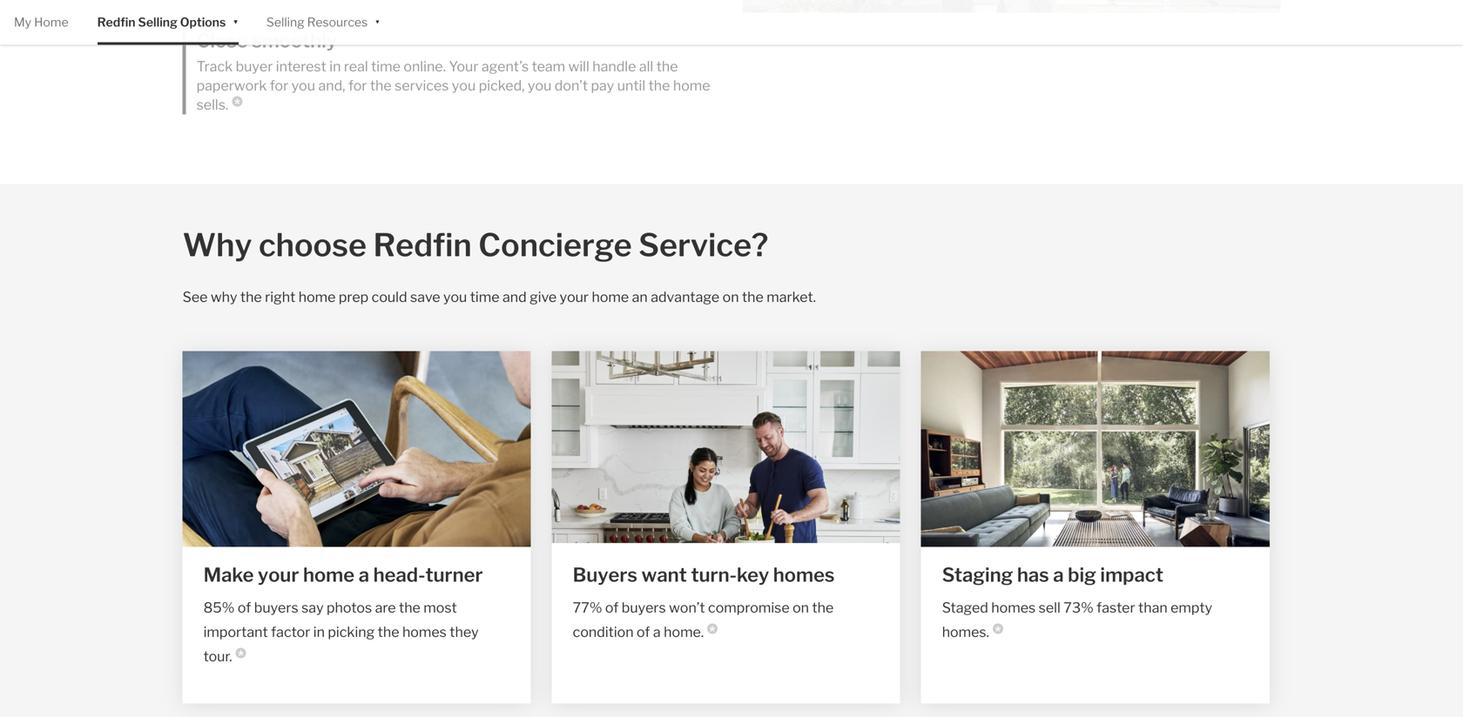 Task type: describe. For each thing, give the bounding box(es) containing it.
sells.
[[197, 96, 228, 113]]

than
[[1138, 600, 1168, 617]]

could
[[372, 289, 407, 306]]

compromise
[[708, 600, 790, 617]]

you down team
[[528, 77, 552, 94]]

most
[[424, 600, 457, 617]]

see
[[183, 289, 208, 306]]

homes inside staged homes sell 73% faster than empty homes.
[[991, 600, 1036, 617]]

73%
[[1064, 600, 1094, 617]]

track buyer interest in real time online. your agent's team will handle all the paperwork for you and, for the services you picked, you don't pay until the home sells.
[[197, 58, 710, 113]]

85% of buyers say photos are the most important factor in picking the homes they tour.
[[203, 600, 479, 665]]

service?
[[639, 226, 769, 264]]

home for sale with redfin image
[[743, 0, 1281, 13]]

0 vertical spatial homes
[[773, 563, 835, 587]]

home left an
[[592, 289, 629, 306]]

disclaimer image for has
[[993, 624, 1003, 634]]

redfin selling options link
[[97, 0, 226, 45]]

interest
[[276, 58, 326, 75]]

staging has a big impact link
[[942, 561, 1249, 589]]

and
[[503, 289, 527, 306]]

time inside track buyer interest in real time online. your agent's team will handle all the paperwork for you and, for the services you picked, you don't pay until the home sells.
[[371, 58, 401, 75]]

home
[[34, 15, 68, 30]]

▾ inside "selling resources ▾"
[[375, 14, 380, 28]]

the right all
[[656, 58, 678, 75]]

real
[[344, 58, 368, 75]]

they
[[450, 624, 479, 641]]

handle
[[593, 58, 636, 75]]

the right why
[[240, 289, 262, 306]]

selling inside "selling resources ▾"
[[266, 15, 305, 30]]

want
[[642, 563, 687, 587]]

2 horizontal spatial of
[[637, 624, 650, 641]]

give
[[530, 289, 557, 306]]

buyers want turn-key homes
[[573, 563, 835, 587]]

team
[[532, 58, 565, 75]]

you down the interest
[[292, 77, 315, 94]]

make
[[203, 563, 254, 587]]

buyers for want
[[622, 600, 666, 617]]

living room furnished with mid-century style furniture and decor image
[[921, 351, 1270, 547]]

the down all
[[649, 77, 670, 94]]

close smoothly
[[197, 29, 337, 52]]

selling resources link
[[266, 0, 368, 45]]

impact
[[1100, 563, 1164, 587]]

make your home a head-turner
[[203, 563, 483, 587]]

buyers
[[573, 563, 638, 587]]

2 horizontal spatial a
[[1053, 563, 1064, 587]]

key
[[737, 563, 769, 587]]

close smoothly menu item
[[183, 27, 721, 115]]

0 vertical spatial on
[[723, 289, 739, 306]]

you right save
[[443, 289, 467, 306]]

man and woman preparing food in a modern kitchen image
[[552, 351, 900, 547]]

tour.
[[203, 648, 232, 665]]

advantage
[[651, 289, 720, 306]]

my
[[14, 15, 31, 30]]

paperwork
[[197, 77, 267, 94]]

1 horizontal spatial time
[[470, 289, 500, 306]]

redfin selling options ▾
[[97, 14, 239, 30]]

your
[[449, 58, 479, 75]]

track
[[197, 58, 233, 75]]

see why the right home prep could save you time and give your home an advantage on the market.
[[183, 289, 816, 306]]

disclaimer image for want
[[707, 624, 718, 634]]

homes.
[[942, 624, 989, 641]]

the right are
[[399, 600, 421, 617]]

1 for from the left
[[270, 77, 289, 94]]

will
[[568, 58, 590, 75]]

0 vertical spatial your
[[560, 289, 589, 306]]

won't
[[669, 600, 705, 617]]

condition
[[573, 624, 634, 641]]

smoothly
[[252, 29, 337, 52]]

head-
[[373, 563, 425, 587]]

important
[[203, 624, 268, 641]]

right
[[265, 289, 296, 306]]

redfin inside redfin selling options ▾
[[97, 15, 136, 30]]

prep
[[339, 289, 369, 306]]

buyers want turn-key homes link
[[573, 561, 879, 589]]

turner
[[425, 563, 483, 587]]

why
[[211, 289, 237, 306]]



Task type: vqa. For each thing, say whether or not it's contained in the screenshot.
an
yes



Task type: locate. For each thing, give the bounding box(es) containing it.
why choose redfin concierge service?
[[183, 226, 769, 264]]

1 horizontal spatial buyers
[[622, 600, 666, 617]]

are
[[375, 600, 396, 617]]

for
[[270, 77, 289, 94], [348, 77, 367, 94]]

0 horizontal spatial homes
[[402, 624, 447, 641]]

a left head-
[[359, 563, 369, 587]]

▾ up the close
[[233, 14, 239, 28]]

of right '77%'
[[605, 600, 619, 617]]

1 vertical spatial your
[[258, 563, 299, 587]]

selling up the interest
[[266, 15, 305, 30]]

▾
[[233, 14, 239, 28], [375, 14, 380, 28]]

0 horizontal spatial a
[[359, 563, 369, 587]]

sell
[[1039, 600, 1061, 617]]

0 horizontal spatial your
[[258, 563, 299, 587]]

why
[[183, 226, 252, 264]]

buyers inside the 85% of buyers say photos are the most important factor in picking the homes they tour.
[[254, 600, 298, 617]]

the left services at the top of the page
[[370, 77, 392, 94]]

say
[[301, 600, 324, 617]]

in inside track buyer interest in real time online. your agent's team will handle all the paperwork for you and, for the services you picked, you don't pay until the home sells.
[[329, 58, 341, 75]]

1 vertical spatial time
[[470, 289, 500, 306]]

and,
[[318, 77, 345, 94]]

of right 85%
[[238, 600, 251, 617]]

0 vertical spatial time
[[371, 58, 401, 75]]

0 horizontal spatial disclaimer image
[[236, 648, 246, 659]]

choose
[[259, 226, 367, 264]]

2 for from the left
[[348, 77, 367, 94]]

2 horizontal spatial homes
[[991, 600, 1036, 617]]

in up and,
[[329, 58, 341, 75]]

1 horizontal spatial selling
[[266, 15, 305, 30]]

staging has a big impact
[[942, 563, 1164, 587]]

disclaimer image for your
[[236, 648, 246, 659]]

staged homes sell 73% faster than empty homes.
[[942, 600, 1213, 641]]

homes right key
[[773, 563, 835, 587]]

resources
[[307, 15, 368, 30]]

agent's
[[482, 58, 529, 75]]

turn-
[[691, 563, 737, 587]]

staging
[[942, 563, 1013, 587]]

2 horizontal spatial disclaimer image
[[993, 624, 1003, 634]]

services
[[395, 77, 449, 94]]

homes down most
[[402, 624, 447, 641]]

you down your at left
[[452, 77, 476, 94]]

photos
[[327, 600, 372, 617]]

on right advantage
[[723, 289, 739, 306]]

homes inside the 85% of buyers say photos are the most important factor in picking the homes they tour.
[[402, 624, 447, 641]]

0 horizontal spatial on
[[723, 289, 739, 306]]

buyers up factor
[[254, 600, 298, 617]]

of for make
[[238, 600, 251, 617]]

on
[[723, 289, 739, 306], [793, 600, 809, 617]]

disclaimer image
[[232, 96, 242, 107]]

picking
[[328, 624, 375, 641]]

1 horizontal spatial homes
[[773, 563, 835, 587]]

in inside the 85% of buyers say photos are the most important factor in picking the homes they tour.
[[313, 624, 325, 641]]

my home link
[[14, 0, 68, 45]]

1 horizontal spatial ▾
[[375, 14, 380, 28]]

buyer
[[236, 58, 273, 75]]

77%
[[573, 600, 602, 617]]

has
[[1017, 563, 1049, 587]]

buyers down want
[[622, 600, 666, 617]]

1 horizontal spatial of
[[605, 600, 619, 617]]

of
[[238, 600, 251, 617], [605, 600, 619, 617], [637, 624, 650, 641]]

on right the compromise
[[793, 600, 809, 617]]

1 horizontal spatial for
[[348, 77, 367, 94]]

selling inside redfin selling options ▾
[[138, 15, 177, 30]]

1 horizontal spatial your
[[560, 289, 589, 306]]

buyers for your
[[254, 600, 298, 617]]

make your home a head-turner link
[[203, 561, 510, 589]]

homes
[[773, 563, 835, 587], [991, 600, 1036, 617], [402, 624, 447, 641]]

disclaimer image right "home."
[[707, 624, 718, 634]]

save
[[410, 289, 440, 306]]

you
[[292, 77, 315, 94], [452, 77, 476, 94], [528, 77, 552, 94], [443, 289, 467, 306]]

the inside 77% of buyers won't compromise on the condition of a home.
[[812, 600, 834, 617]]

of inside the 85% of buyers say photos are the most important factor in picking the homes they tour.
[[238, 600, 251, 617]]

don't
[[555, 77, 588, 94]]

in
[[329, 58, 341, 75], [313, 624, 325, 641]]

the down are
[[378, 624, 399, 641]]

disclaimer image right homes.
[[993, 624, 1003, 634]]

a left "home."
[[653, 624, 661, 641]]

home
[[673, 77, 710, 94], [299, 289, 336, 306], [592, 289, 629, 306], [303, 563, 355, 587]]

for down real
[[348, 77, 367, 94]]

1 horizontal spatial on
[[793, 600, 809, 617]]

in down say
[[313, 624, 325, 641]]

all
[[639, 58, 653, 75]]

faster
[[1097, 600, 1135, 617]]

0 horizontal spatial buyers
[[254, 600, 298, 617]]

▾ inside redfin selling options ▾
[[233, 14, 239, 28]]

0 horizontal spatial time
[[371, 58, 401, 75]]

1 ▾ from the left
[[233, 14, 239, 28]]

an
[[632, 289, 648, 306]]

buyers inside 77% of buyers won't compromise on the condition of a home.
[[622, 600, 666, 617]]

selling resources ▾
[[266, 14, 380, 30]]

your
[[560, 289, 589, 306], [258, 563, 299, 587]]

2 buyers from the left
[[622, 600, 666, 617]]

the left market.
[[742, 289, 764, 306]]

85%
[[203, 600, 235, 617]]

0 horizontal spatial selling
[[138, 15, 177, 30]]

homes left sell
[[991, 600, 1036, 617]]

▾ right 'resources'
[[375, 14, 380, 28]]

factor
[[271, 624, 310, 641]]

0 horizontal spatial for
[[270, 77, 289, 94]]

1 vertical spatial on
[[793, 600, 809, 617]]

home up say
[[303, 563, 355, 587]]

0 horizontal spatial redfin
[[97, 15, 136, 30]]

your right give
[[560, 289, 589, 306]]

time left "and"
[[470, 289, 500, 306]]

1 selling from the left
[[138, 15, 177, 30]]

picked,
[[479, 77, 525, 94]]

redfin
[[97, 15, 136, 30], [373, 226, 472, 264]]

2 selling from the left
[[266, 15, 305, 30]]

1 vertical spatial in
[[313, 624, 325, 641]]

concierge
[[478, 226, 632, 264]]

options
[[180, 15, 226, 30]]

of right the condition
[[637, 624, 650, 641]]

a left big
[[1053, 563, 1064, 587]]

1 horizontal spatial redfin
[[373, 226, 472, 264]]

for down the interest
[[270, 77, 289, 94]]

empty
[[1171, 600, 1213, 617]]

disclaimer image
[[707, 624, 718, 634], [993, 624, 1003, 634], [236, 648, 246, 659]]

0 horizontal spatial of
[[238, 600, 251, 617]]

1 buyers from the left
[[254, 600, 298, 617]]

1 vertical spatial homes
[[991, 600, 1036, 617]]

staged
[[942, 600, 988, 617]]

disclaimer image down important
[[236, 648, 246, 659]]

2 vertical spatial homes
[[402, 624, 447, 641]]

your right make
[[258, 563, 299, 587]]

1 horizontal spatial a
[[653, 624, 661, 641]]

2 ▾ from the left
[[375, 14, 380, 28]]

big
[[1068, 563, 1096, 587]]

selling left options
[[138, 15, 177, 30]]

0 horizontal spatial ▾
[[233, 14, 239, 28]]

online.
[[404, 58, 446, 75]]

a
[[359, 563, 369, 587], [1053, 563, 1064, 587], [653, 624, 661, 641]]

until
[[617, 77, 646, 94]]

home right until
[[673, 77, 710, 94]]

close
[[197, 29, 248, 52]]

1 vertical spatial redfin
[[373, 226, 472, 264]]

the right the compromise
[[812, 600, 834, 617]]

home.
[[664, 624, 704, 641]]

1 horizontal spatial disclaimer image
[[707, 624, 718, 634]]

time right real
[[371, 58, 401, 75]]

home left the prep
[[299, 289, 336, 306]]

selling
[[138, 15, 177, 30], [266, 15, 305, 30]]

0 horizontal spatial in
[[313, 624, 325, 641]]

time
[[371, 58, 401, 75], [470, 289, 500, 306]]

0 vertical spatial redfin
[[97, 15, 136, 30]]

77% of buyers won't compromise on the condition of a home.
[[573, 600, 834, 641]]

my home
[[14, 15, 68, 30]]

0 vertical spatial in
[[329, 58, 341, 75]]

pay
[[591, 77, 614, 94]]

redfin right home
[[97, 15, 136, 30]]

home inside track buyer interest in real time online. your agent's team will handle all the paperwork for you and, for the services you picked, you don't pay until the home sells.
[[673, 77, 710, 94]]

a inside 77% of buyers won't compromise on the condition of a home.
[[653, 624, 661, 641]]

the
[[656, 58, 678, 75], [370, 77, 392, 94], [649, 77, 670, 94], [240, 289, 262, 306], [742, 289, 764, 306], [399, 600, 421, 617], [812, 600, 834, 617], [378, 624, 399, 641]]

market.
[[767, 289, 816, 306]]

redfin up save
[[373, 226, 472, 264]]

of for buyers
[[605, 600, 619, 617]]

1 horizontal spatial in
[[329, 58, 341, 75]]

person looking at a home on a tablet image
[[183, 351, 531, 547]]

on inside 77% of buyers won't compromise on the condition of a home.
[[793, 600, 809, 617]]



